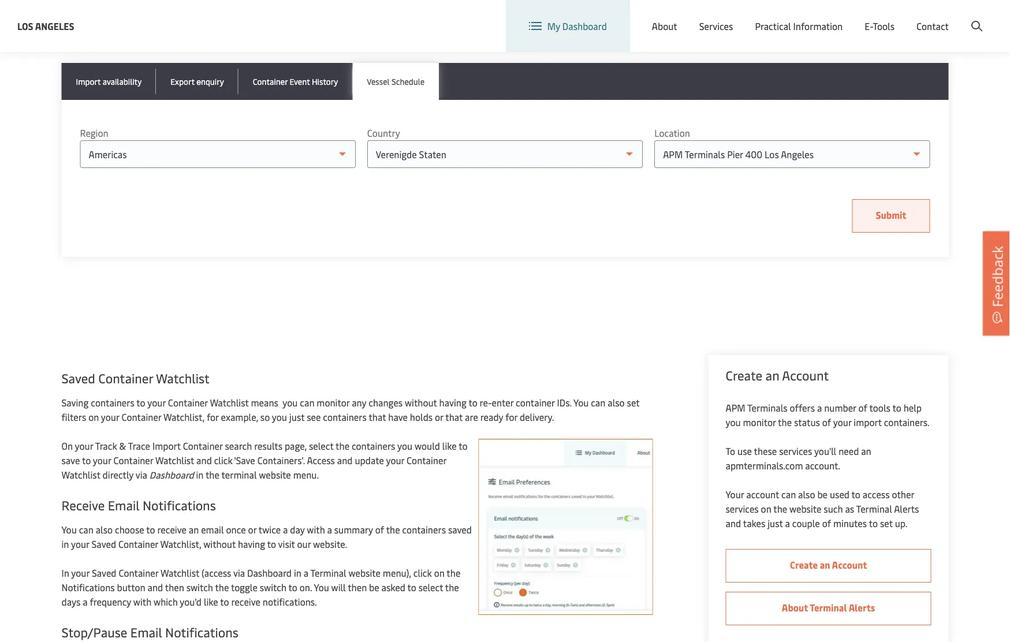 Task type: describe. For each thing, give the bounding box(es) containing it.
directly
[[103, 469, 134, 481]]

up.
[[896, 518, 908, 530]]

/
[[920, 11, 924, 23]]

email for receive
[[108, 497, 140, 514]]

country
[[367, 127, 400, 139]]

&
[[119, 440, 126, 453]]

2 then from the left
[[348, 582, 367, 594]]

via inside in your saved container watchlist (access via dashboard in a terminal website menu), click on the notifications button and then switch the toggle switch to on. you will then be asked to select the days a frequency with which you'd like to receive notifications.
[[233, 567, 245, 580]]

monitor inside apm terminals offers a number of tools to help you monitor the status of your import containers.
[[744, 416, 776, 429]]

a right days
[[83, 596, 88, 609]]

terminals
[[748, 402, 788, 414]]

location inside button
[[715, 11, 751, 23]]

to down twice
[[267, 538, 276, 551]]

1 for from the left
[[207, 411, 219, 424]]

and up dashboard in the terminal website menu.
[[197, 455, 212, 467]]

button
[[117, 582, 145, 594]]

tools
[[870, 402, 891, 414]]

see
[[307, 411, 321, 424]]

save
[[62, 455, 80, 467]]

also inside your account can also be used to access other services on the website such as terminal alerts and takes just a couple of minutes to set up.
[[799, 489, 816, 501]]

on
[[62, 440, 73, 453]]

switch location
[[686, 11, 751, 23]]

feedback button
[[984, 232, 1011, 336]]

couple
[[793, 518, 821, 530]]

frequency
[[90, 596, 131, 609]]

like inside on your track & trace import container search results page, select the containers you would like to save to your container watchlist and click 'save containers'. access and update your container watchlist directly via
[[443, 440, 457, 453]]

can right ids.
[[591, 397, 606, 409]]

a inside apm terminals offers a number of tools to help you monitor the status of your import containers.
[[818, 402, 823, 414]]

select inside on your track & trace import container search results page, select the containers you would like to save to your container watchlist and click 'save containers'. access and update your container watchlist directly via
[[309, 440, 334, 453]]

contact
[[917, 20, 950, 32]]

menu.
[[293, 469, 319, 481]]

contact button
[[917, 0, 950, 52]]

'save
[[234, 455, 255, 467]]

which
[[154, 596, 178, 609]]

a inside your account can also be used to access other services on the website such as terminal alerts and takes just a couple of minutes to set up.
[[786, 518, 791, 530]]

import availability
[[76, 76, 142, 87]]

services
[[700, 20, 734, 32]]

2 vertical spatial account
[[833, 559, 868, 572]]

any
[[352, 397, 367, 409]]

email for stop/pause
[[131, 624, 162, 641]]

in inside in your saved container watchlist (access via dashboard in a terminal website menu), click on the notifications button and then switch the toggle switch to on. you will then be asked to select the days a frequency with which you'd like to receive notifications.
[[294, 567, 302, 580]]

ids.
[[557, 397, 572, 409]]

export еnquiry
[[171, 76, 224, 87]]

an inside to use these services you'll need an apmterminals.com account.
[[862, 445, 872, 458]]

your right on
[[75, 440, 93, 453]]

of inside the you can also choose to receive an email once or twice a day with a summary of the containers saved in your saved container watchlist, without having to visit our website.
[[375, 524, 384, 536]]

history
[[312, 76, 338, 87]]

website.
[[313, 538, 347, 551]]

0 horizontal spatial location
[[655, 127, 691, 139]]

notifications inside in your saved container watchlist (access via dashboard in a terminal website menu), click on the notifications button and then switch the toggle switch to on. you will then be asked to select the days a frequency with which you'd like to receive notifications.
[[62, 582, 115, 594]]

event
[[290, 76, 310, 87]]

e-tools
[[865, 20, 895, 32]]

menu
[[817, 11, 841, 23]]

use
[[738, 445, 752, 458]]

of up import
[[859, 402, 868, 414]]

apmterminals.com
[[726, 460, 804, 472]]

containers inside on your track & trace import container search results page, select the containers you would like to save to your container watchlist and click 'save containers'. access and update your container watchlist directly via
[[352, 440, 396, 453]]

set inside your account can also be used to access other services on the website such as terminal alerts and takes just a couple of minutes to set up.
[[881, 518, 893, 530]]

0 vertical spatial saved
[[62, 370, 95, 387]]

to
[[726, 445, 736, 458]]

watchlist, inside saving containers to your container watchlist means  you can monitor any changes without having to re-enter container ids. you can also set filters on your container watchlist, for example, so you just see containers that have holds or that are ready for delivery.
[[164, 411, 205, 424]]

dashboard in the terminal website menu.
[[150, 469, 319, 481]]

just inside saving containers to your container watchlist means  you can monitor any changes without having to re-enter container ids. you can also set filters on your container watchlist, for example, so you just see containers that have holds or that are ready for delivery.
[[289, 411, 305, 424]]

your down the saved container watchlist
[[148, 397, 166, 409]]

the inside apm terminals offers a number of tools to help you monitor the status of your import containers.
[[779, 416, 792, 429]]

apm terminals offers a number of tools to help you monitor the status of your import containers.
[[726, 402, 930, 429]]

example,
[[221, 411, 258, 424]]

also inside saving containers to your container watchlist means  you can monitor any changes without having to re-enter container ids. you can also set filters on your container watchlist, for example, so you just see containers that have holds or that are ready for delivery.
[[608, 397, 625, 409]]

your up track
[[101, 411, 119, 424]]

can inside your account can also be used to access other services on the website such as terminal alerts and takes just a couple of minutes to set up.
[[782, 489, 796, 501]]

click inside on your track & trace import container search results page, select the containers you would like to save to your container watchlist and click 'save containers'. access and update your container watchlist directly via
[[214, 455, 233, 467]]

import
[[854, 416, 882, 429]]

you up 'page,' on the left bottom of the page
[[283, 397, 298, 409]]

select inside in your saved container watchlist (access via dashboard in a terminal website menu), click on the notifications button and then switch the toggle switch to on. you will then be asked to select the days a frequency with which you'd like to receive notifications.
[[419, 582, 443, 594]]

summary
[[334, 524, 373, 536]]

to right minutes
[[870, 518, 878, 530]]

to right save
[[82, 455, 91, 467]]

container inside the you can also choose to receive an email once or twice a day with a summary of the containers saved in your saved container watchlist, without having to visit our website.
[[118, 538, 158, 551]]

import availability button
[[62, 63, 156, 100]]

stop/pause email notifications
[[62, 624, 239, 641]]

like inside in your saved container watchlist (access via dashboard in a terminal website menu), click on the notifications button and then switch the toggle switch to on. you will then be asked to select the days a frequency with which you'd like to receive notifications.
[[204, 596, 218, 609]]

these
[[754, 445, 777, 458]]

access
[[863, 489, 890, 501]]

access
[[307, 455, 335, 467]]

takes
[[744, 518, 766, 530]]

with inside in your saved container watchlist (access via dashboard in a terminal website menu), click on the notifications button and then switch the toggle switch to on. you will then be asked to select the days a frequency with which you'd like to receive notifications.
[[133, 596, 152, 609]]

you inside apm terminals offers a number of tools to help you monitor the status of your import containers.
[[726, 416, 741, 429]]

watchlist inside in your saved container watchlist (access via dashboard in a terminal website menu), click on the notifications button and then switch the toggle switch to on. you will then be asked to select the days a frequency with which you'd like to receive notifications.
[[161, 567, 199, 580]]

receive email notifications
[[62, 497, 216, 514]]

terminal inside in your saved container watchlist (access via dashboard in a terminal website menu), click on the notifications button and then switch the toggle switch to on. you will then be asked to select the days a frequency with which you'd like to receive notifications.
[[311, 567, 347, 580]]

0 horizontal spatial alerts
[[849, 602, 876, 614]]

to inside apm terminals offers a number of tools to help you monitor the status of your import containers.
[[893, 402, 902, 414]]

submit button
[[853, 199, 931, 233]]

saving
[[62, 397, 89, 409]]

the inside your account can also be used to access other services on the website such as terminal alerts and takes just a couple of minutes to set up.
[[774, 503, 788, 516]]

import inside on your track & trace import container search results page, select the containers you would like to save to your container watchlist and click 'save containers'. access and update your container watchlist directly via
[[153, 440, 181, 453]]

to up as
[[852, 489, 861, 501]]

set inside saving containers to your container watchlist means  you can monitor any changes without having to re-enter container ids. you can also set filters on your container watchlist, for example, so you just see containers that have holds or that are ready for delivery.
[[627, 397, 640, 409]]

import inside button
[[76, 76, 101, 87]]

a left 'day'
[[283, 524, 288, 536]]

other
[[893, 489, 915, 501]]

also inside the you can also choose to receive an email once or twice a day with a summary of the containers saved in your saved container watchlist, without having to visit our website.
[[96, 524, 113, 536]]

saved container watchlist
[[62, 370, 210, 387]]

days
[[62, 596, 80, 609]]

saving containers to your container watchlist means  you can monitor any changes without having to re-enter container ids. you can also set filters on your container watchlist, for example, so you just see containers that have holds or that are ready for delivery.
[[62, 397, 640, 424]]

switch location button
[[667, 11, 751, 23]]

in inside the you can also choose to receive an email once or twice a day with a summary of the containers saved in your saved container watchlist, without having to visit our website.
[[62, 538, 69, 551]]

in your saved container watchlist (access via dashboard in a terminal website menu), click on the notifications button and then switch the toggle switch to on. you will then be asked to select the days a frequency with which you'd like to receive notifications.
[[62, 567, 461, 609]]

login
[[895, 11, 918, 23]]

account.
[[806, 460, 841, 472]]

vessel
[[367, 76, 390, 87]]

еnquiry
[[197, 76, 224, 87]]

choose
[[115, 524, 144, 536]]

your inside apm terminals offers a number of tools to help you monitor the status of your import containers.
[[834, 416, 852, 429]]

of right the status
[[823, 416, 832, 429]]

submit
[[876, 209, 907, 221]]

your account can also be used to access other services on the website such as terminal alerts and takes just a couple of minutes to set up.
[[726, 489, 920, 530]]

switch
[[686, 11, 713, 23]]

will
[[332, 582, 346, 594]]

services inside your account can also be used to access other services on the website such as terminal alerts and takes just a couple of minutes to set up.
[[726, 503, 759, 516]]

container
[[516, 397, 555, 409]]

you inside on your track & trace import container search results page, select the containers you would like to save to your container watchlist and click 'save containers'. access and update your container watchlist directly via
[[398, 440, 413, 453]]

1 then from the left
[[165, 582, 184, 594]]

an up about terminal alerts at the right bottom
[[820, 559, 831, 572]]

your right update
[[386, 455, 405, 467]]

0 horizontal spatial create
[[726, 367, 763, 384]]

toggle
[[231, 582, 258, 594]]

enter
[[492, 397, 514, 409]]

vessel schedule
[[367, 76, 425, 87]]

to left re-
[[469, 397, 478, 409]]

containers down any
[[323, 411, 367, 424]]

schedule
[[392, 76, 425, 87]]

practical information button
[[756, 0, 843, 52]]

region
[[80, 127, 108, 139]]

can up the see
[[300, 397, 315, 409]]

create an account inside create an account link
[[790, 559, 868, 572]]

with inside the you can also choose to receive an email once or twice a day with a summary of the containers saved in your saved container watchlist, without having to visit our website.
[[307, 524, 325, 536]]

apm
[[726, 402, 746, 414]]



Task type: vqa. For each thing, say whether or not it's contained in the screenshot.
switch
yes



Task type: locate. For each thing, give the bounding box(es) containing it.
to down are
[[459, 440, 468, 453]]

email
[[108, 497, 140, 514], [131, 624, 162, 641]]

just
[[289, 411, 305, 424], [768, 518, 783, 530]]

filters
[[62, 411, 86, 424]]

0 horizontal spatial also
[[96, 524, 113, 536]]

alerts
[[895, 503, 920, 516], [849, 602, 876, 614]]

like right you'd
[[204, 596, 218, 609]]

2 vertical spatial website
[[349, 567, 381, 580]]

terminal up will
[[311, 567, 347, 580]]

1 vertical spatial email
[[131, 624, 162, 641]]

be left used
[[818, 489, 828, 501]]

saved down choose
[[92, 538, 116, 551]]

watchlist inside saving containers to your container watchlist means  you can monitor any changes without having to re-enter container ids. you can also set filters on your container watchlist, for example, so you just see containers that have holds or that are ready for delivery.
[[210, 397, 249, 409]]

email down which
[[131, 624, 162, 641]]

for left example,
[[207, 411, 219, 424]]

create an account
[[726, 367, 830, 384], [790, 559, 868, 572]]

notifications up days
[[62, 582, 115, 594]]

then right will
[[348, 582, 367, 594]]

my
[[548, 20, 561, 32]]

1 vertical spatial with
[[133, 596, 152, 609]]

on down account
[[761, 503, 772, 516]]

and inside in your saved container watchlist (access via dashboard in a terminal website menu), click on the notifications button and then switch the toggle switch to on. you will then be asked to select the days a frequency with which you'd like to receive notifications.
[[148, 582, 163, 594]]

via right directly
[[136, 469, 147, 481]]

services inside to use these services you'll need an apmterminals.com account.
[[780, 445, 813, 458]]

0 horizontal spatial set
[[627, 397, 640, 409]]

0 horizontal spatial be
[[369, 582, 380, 594]]

you left would
[[398, 440, 413, 453]]

1 vertical spatial on
[[761, 503, 772, 516]]

watchlist, inside the you can also choose to receive an email once or twice a day with a summary of the containers saved in your saved container watchlist, without having to visit our website.
[[160, 538, 201, 551]]

container
[[253, 76, 288, 87], [98, 370, 153, 387], [168, 397, 208, 409], [122, 411, 161, 424], [183, 440, 223, 453], [114, 455, 153, 467], [407, 455, 447, 467], [118, 538, 158, 551], [119, 567, 159, 580]]

receive inside the you can also choose to receive an email once or twice a day with a summary of the containers saved in your saved container watchlist, without having to visit our website.
[[157, 524, 187, 536]]

have
[[389, 411, 408, 424]]

1 horizontal spatial also
[[608, 397, 625, 409]]

page,
[[285, 440, 307, 453]]

1 horizontal spatial set
[[881, 518, 893, 530]]

2 switch from the left
[[260, 582, 287, 594]]

an left 'email'
[[189, 524, 199, 536]]

import
[[76, 76, 101, 87], [153, 440, 181, 453]]

1 vertical spatial create an account
[[790, 559, 868, 572]]

0 vertical spatial notifications
[[143, 497, 216, 514]]

select right asked
[[419, 582, 443, 594]]

account
[[747, 489, 780, 501]]

2 vertical spatial also
[[96, 524, 113, 536]]

login / create account
[[895, 11, 989, 23]]

0 horizontal spatial dashboard
[[150, 469, 194, 481]]

on inside your account can also be used to access other services on the website such as terminal alerts and takes just a couple of minutes to set up.
[[761, 503, 772, 516]]

1 switch from the left
[[186, 582, 213, 594]]

search
[[225, 440, 252, 453]]

1 horizontal spatial on
[[434, 567, 445, 580]]

0 vertical spatial location
[[715, 11, 751, 23]]

account up offers
[[783, 367, 830, 384]]

to right asked
[[408, 582, 417, 594]]

monitor inside saving containers to your container watchlist means  you can monitor any changes without having to re-enter container ids. you can also set filters on your container watchlist, for example, so you just see containers that have holds or that are ready for delivery.
[[317, 397, 350, 409]]

import left availability
[[76, 76, 101, 87]]

import right trace
[[153, 440, 181, 453]]

also right ids.
[[608, 397, 625, 409]]

feedback
[[989, 246, 1007, 307]]

2 vertical spatial create
[[790, 559, 818, 572]]

0 vertical spatial like
[[443, 440, 457, 453]]

in up in
[[62, 538, 69, 551]]

and left takes
[[726, 518, 742, 530]]

you'd
[[180, 596, 202, 609]]

an inside the you can also choose to receive an email once or twice a day with a summary of the containers saved in your saved container watchlist, without having to visit our website.
[[189, 524, 199, 536]]

about down create an account link at the bottom right of the page
[[782, 602, 809, 614]]

to
[[137, 397, 145, 409], [469, 397, 478, 409], [893, 402, 902, 414], [459, 440, 468, 453], [82, 455, 91, 467], [852, 489, 861, 501], [870, 518, 878, 530], [146, 524, 155, 536], [267, 538, 276, 551], [289, 582, 298, 594], [408, 582, 417, 594], [220, 596, 229, 609]]

about terminal alerts link
[[726, 592, 932, 626]]

twice
[[259, 524, 281, 536]]

containers
[[91, 397, 135, 409], [323, 411, 367, 424], [352, 440, 396, 453], [403, 524, 446, 536]]

containers up update
[[352, 440, 396, 453]]

services down "your"
[[726, 503, 759, 516]]

switch up notifications.
[[260, 582, 287, 594]]

containers down the saved container watchlist
[[91, 397, 135, 409]]

1 that from the left
[[369, 411, 386, 424]]

you right so
[[272, 411, 287, 424]]

export
[[171, 76, 195, 87]]

your inside in your saved container watchlist (access via dashboard in a terminal website menu), click on the notifications button and then switch the toggle switch to on. you will then be asked to select the days a frequency with which you'd like to receive notifications.
[[71, 567, 90, 580]]

1 vertical spatial be
[[369, 582, 380, 594]]

you inside the you can also choose to receive an email once or twice a day with a summary of the containers saved in your saved container watchlist, without having to visit our website.
[[62, 524, 77, 536]]

1 horizontal spatial for
[[506, 411, 518, 424]]

website down containers'.
[[259, 469, 291, 481]]

create
[[926, 11, 953, 23], [726, 367, 763, 384], [790, 559, 818, 572]]

website up 'couple'
[[790, 503, 822, 516]]

visit
[[278, 538, 295, 551]]

via inside on your track & trace import container search results page, select the containers you would like to save to your container watchlist and click 'save containers'. access and update your container watchlist directly via
[[136, 469, 147, 481]]

tab list containing import availability
[[62, 63, 949, 100]]

you inside in your saved container watchlist (access via dashboard in a terminal website menu), click on the notifications button and then switch the toggle switch to on. you will then be asked to select the days a frequency with which you'd like to receive notifications.
[[314, 582, 329, 594]]

0 vertical spatial having
[[440, 397, 467, 409]]

about for about terminal alerts
[[782, 602, 809, 614]]

you right ids.
[[574, 397, 589, 409]]

1 vertical spatial select
[[419, 582, 443, 594]]

be
[[818, 489, 828, 501], [369, 582, 380, 594]]

2 horizontal spatial account
[[955, 11, 989, 23]]

tab list
[[62, 63, 949, 100]]

1 vertical spatial account
[[783, 367, 830, 384]]

on right 'filters'
[[89, 411, 99, 424]]

day
[[290, 524, 305, 536]]

to use these services you'll need an apmterminals.com account.
[[726, 445, 872, 472]]

0 horizontal spatial switch
[[186, 582, 213, 594]]

to right choose
[[146, 524, 155, 536]]

a right offers
[[818, 402, 823, 414]]

2 horizontal spatial terminal
[[857, 503, 893, 516]]

0 horizontal spatial about
[[652, 20, 678, 32]]

0 horizontal spatial like
[[204, 596, 218, 609]]

1 horizontal spatial location
[[715, 11, 751, 23]]

1 vertical spatial location
[[655, 127, 691, 139]]

notifications for stop/pause email notifications
[[165, 624, 239, 641]]

of down the such
[[823, 518, 832, 530]]

be inside in your saved container watchlist (access via dashboard in a terminal website menu), click on the notifications button and then switch the toggle switch to on. you will then be asked to select the days a frequency with which you'd like to receive notifications.
[[369, 582, 380, 594]]

global menu
[[788, 11, 841, 23]]

without up holds at the bottom left
[[405, 397, 437, 409]]

also left choose
[[96, 524, 113, 536]]

about for about
[[652, 20, 678, 32]]

location
[[715, 11, 751, 23], [655, 127, 691, 139]]

0 horizontal spatial receive
[[157, 524, 187, 536]]

1 horizontal spatial select
[[419, 582, 443, 594]]

to left on.
[[289, 582, 298, 594]]

0 horizontal spatial click
[[214, 455, 233, 467]]

create an account link
[[726, 550, 932, 583]]

notifications down you'd
[[165, 624, 239, 641]]

0 horizontal spatial having
[[238, 538, 265, 551]]

so
[[261, 411, 270, 424]]

create an account up terminals
[[726, 367, 830, 384]]

1 horizontal spatial create
[[790, 559, 818, 572]]

select
[[309, 440, 334, 453], [419, 582, 443, 594]]

then
[[165, 582, 184, 594], [348, 582, 367, 594]]

1 vertical spatial receive
[[231, 596, 261, 609]]

0 horizontal spatial services
[[726, 503, 759, 516]]

terminal down access
[[857, 503, 893, 516]]

create down 'couple'
[[790, 559, 818, 572]]

0 vertical spatial import
[[76, 76, 101, 87]]

1 vertical spatial like
[[204, 596, 218, 609]]

can inside the you can also choose to receive an email once or twice a day with a summary of the containers saved in your saved container watchlist, without having to visit our website.
[[79, 524, 93, 536]]

alerts down other
[[895, 503, 920, 516]]

1 horizontal spatial import
[[153, 440, 181, 453]]

0 horizontal spatial on
[[89, 411, 99, 424]]

of
[[859, 402, 868, 414], [823, 416, 832, 429], [823, 518, 832, 530], [375, 524, 384, 536]]

dashboard up toggle
[[247, 567, 292, 580]]

be inside your account can also be used to access other services on the website such as terminal alerts and takes just a couple of minutes to set up.
[[818, 489, 828, 501]]

with right 'day'
[[307, 524, 325, 536]]

such
[[824, 503, 843, 516]]

practical
[[756, 20, 792, 32]]

alerts inside your account can also be used to access other services on the website such as terminal alerts and takes just a couple of minutes to set up.
[[895, 503, 920, 516]]

1 horizontal spatial without
[[405, 397, 437, 409]]

login / create account link
[[874, 0, 989, 34]]

without down 'email'
[[204, 538, 236, 551]]

1 horizontal spatial having
[[440, 397, 467, 409]]

0 horizontal spatial in
[[62, 538, 69, 551]]

0 horizontal spatial with
[[133, 596, 152, 609]]

saved inside the you can also choose to receive an email once or twice a day with a summary of the containers saved in your saved container watchlist, without having to visit our website.
[[92, 538, 116, 551]]

0 horizontal spatial then
[[165, 582, 184, 594]]

on.
[[300, 582, 312, 594]]

receive left 'email'
[[157, 524, 187, 536]]

can down the receive at the left bottom
[[79, 524, 93, 536]]

1 vertical spatial set
[[881, 518, 893, 530]]

alerts down create an account link at the bottom right of the page
[[849, 602, 876, 614]]

angeles
[[35, 20, 74, 32]]

los angeles link
[[17, 19, 74, 33]]

1 horizontal spatial about
[[782, 602, 809, 614]]

website inside in your saved container watchlist (access via dashboard in a terminal website menu), click on the notifications button and then switch the toggle switch to on. you will then be asked to select the days a frequency with which you'd like to receive notifications.
[[349, 567, 381, 580]]

global
[[788, 11, 815, 23]]

via up toggle
[[233, 567, 245, 580]]

1 vertical spatial create
[[726, 367, 763, 384]]

for down enter
[[506, 411, 518, 424]]

monitor
[[317, 397, 350, 409], [744, 416, 776, 429]]

e-tools button
[[865, 0, 895, 52]]

stop/pause
[[62, 624, 127, 641]]

just inside your account can also be used to access other services on the website such as terminal alerts and takes just a couple of minutes to set up.
[[768, 518, 783, 530]]

the inside the you can also choose to receive an email once or twice a day with a summary of the containers saved in your saved container watchlist, without having to visit our website.
[[386, 524, 400, 536]]

also
[[608, 397, 625, 409], [799, 489, 816, 501], [96, 524, 113, 536]]

your down track
[[93, 455, 111, 467]]

1 horizontal spatial via
[[233, 567, 245, 580]]

saved inside in your saved container watchlist (access via dashboard in a terminal website menu), click on the notifications button and then switch the toggle switch to on. you will then be asked to select the days a frequency with which you'd like to receive notifications.
[[92, 567, 116, 580]]

0 vertical spatial just
[[289, 411, 305, 424]]

0 horizontal spatial monitor
[[317, 397, 350, 409]]

1 vertical spatial about
[[782, 602, 809, 614]]

0 vertical spatial via
[[136, 469, 147, 481]]

in left terminal
[[196, 469, 204, 481]]

saved
[[448, 524, 472, 536]]

notifications up 'email'
[[143, 497, 216, 514]]

container inside button
[[253, 76, 288, 87]]

receive inside in your saved container watchlist (access via dashboard in a terminal website menu), click on the notifications button and then switch the toggle switch to on. you will then be asked to select the days a frequency with which you'd like to receive notifications.
[[231, 596, 261, 609]]

account
[[955, 11, 989, 23], [783, 367, 830, 384], [833, 559, 868, 572]]

changes
[[369, 397, 403, 409]]

1 vertical spatial terminal
[[311, 567, 347, 580]]

holds
[[410, 411, 433, 424]]

or inside the you can also choose to receive an email once or twice a day with a summary of the containers saved in your saved container watchlist, without having to visit our website.
[[248, 524, 257, 536]]

2 vertical spatial notifications
[[165, 624, 239, 641]]

to down the saved container watchlist
[[137, 397, 145, 409]]

account right "contact"
[[955, 11, 989, 23]]

containers left saved at the bottom left of the page
[[403, 524, 446, 536]]

0 horizontal spatial import
[[76, 76, 101, 87]]

minutes
[[834, 518, 868, 530]]

an up terminals
[[766, 367, 780, 384]]

your inside the you can also choose to receive an email once or twice a day with a summary of the containers saved in your saved container watchlist, without having to visit our website.
[[71, 538, 89, 551]]

re-
[[480, 397, 492, 409]]

notifications.
[[263, 596, 317, 609]]

our
[[297, 538, 311, 551]]

1 vertical spatial dashboard
[[150, 469, 194, 481]]

2 horizontal spatial also
[[799, 489, 816, 501]]

about terminal alerts
[[782, 602, 876, 614]]

that down changes
[[369, 411, 386, 424]]

help
[[904, 402, 922, 414]]

1 horizontal spatial then
[[348, 582, 367, 594]]

and inside your account can also be used to access other services on the website such as terminal alerts and takes just a couple of minutes to set up.
[[726, 518, 742, 530]]

terminal
[[222, 469, 257, 481]]

1 vertical spatial you
[[62, 524, 77, 536]]

on inside saving containers to your container watchlist means  you can monitor any changes without having to re-enter container ids. you can also set filters on your container watchlist, for example, so you just see containers that have holds or that are ready for delivery.
[[89, 411, 99, 424]]

2 vertical spatial terminal
[[810, 602, 848, 614]]

your
[[726, 489, 745, 501]]

0 horizontal spatial terminal
[[311, 567, 347, 580]]

0 vertical spatial set
[[627, 397, 640, 409]]

having inside saving containers to your container watchlist means  you can monitor any changes without having to re-enter container ids. you can also set filters on your container watchlist, for example, so you just see containers that have holds or that are ready for delivery.
[[440, 397, 467, 409]]

services button
[[700, 0, 734, 52]]

0 vertical spatial about
[[652, 20, 678, 32]]

2 horizontal spatial dashboard
[[563, 20, 607, 32]]

and up which
[[148, 582, 163, 594]]

my dashboard
[[548, 20, 607, 32]]

0 horizontal spatial account
[[783, 367, 830, 384]]

2 that from the left
[[446, 411, 463, 424]]

2 vertical spatial in
[[294, 567, 302, 580]]

notifications for receive email notifications
[[143, 497, 216, 514]]

monitor up the see
[[317, 397, 350, 409]]

1 vertical spatial import
[[153, 440, 181, 453]]

container notifications image
[[479, 439, 653, 615]]

0 vertical spatial with
[[307, 524, 325, 536]]

watchlist, left example,
[[164, 411, 205, 424]]

just right takes
[[768, 518, 783, 530]]

to down (access
[[220, 596, 229, 609]]

you inside saving containers to your container watchlist means  you can monitor any changes without having to re-enter container ids. you can also set filters on your container watchlist, for example, so you just see containers that have holds or that are ready for delivery.
[[574, 397, 589, 409]]

practical information
[[756, 20, 843, 32]]

dashboard right my
[[563, 20, 607, 32]]

as
[[846, 503, 855, 516]]

the
[[779, 416, 792, 429], [336, 440, 350, 453], [206, 469, 220, 481], [774, 503, 788, 516], [386, 524, 400, 536], [447, 567, 461, 580], [215, 582, 229, 594], [445, 582, 459, 594]]

1 vertical spatial website
[[790, 503, 822, 516]]

having inside the you can also choose to receive an email once or twice a day with a summary of the containers saved in your saved container watchlist, without having to visit our website.
[[238, 538, 265, 551]]

1 horizontal spatial with
[[307, 524, 325, 536]]

1 horizontal spatial services
[[780, 445, 813, 458]]

2 horizontal spatial create
[[926, 11, 953, 23]]

click inside in your saved container watchlist (access via dashboard in a terminal website menu), click on the notifications button and then switch the toggle switch to on. you will then be asked to select the days a frequency with which you'd like to receive notifications.
[[414, 567, 432, 580]]

1 vertical spatial click
[[414, 567, 432, 580]]

0 vertical spatial terminal
[[857, 503, 893, 516]]

1 horizontal spatial account
[[833, 559, 868, 572]]

1 horizontal spatial switch
[[260, 582, 287, 594]]

like
[[443, 440, 457, 453], [204, 596, 218, 609]]

about button
[[652, 0, 678, 52]]

1 horizontal spatial terminal
[[810, 602, 848, 614]]

2 for from the left
[[506, 411, 518, 424]]

my dashboard button
[[529, 0, 607, 52]]

a up on.
[[304, 567, 309, 580]]

1 vertical spatial having
[[238, 538, 265, 551]]

saved up saving on the bottom left of the page
[[62, 370, 95, 387]]

receive down toggle
[[231, 596, 261, 609]]

0 vertical spatial create an account
[[726, 367, 830, 384]]

0 vertical spatial services
[[780, 445, 813, 458]]

update
[[355, 455, 384, 467]]

0 vertical spatial click
[[214, 455, 233, 467]]

with down button
[[133, 596, 152, 609]]

0 horizontal spatial or
[[248, 524, 257, 536]]

on inside in your saved container watchlist (access via dashboard in a terminal website menu), click on the notifications button and then switch the toggle switch to on. you will then be asked to select the days a frequency with which you'd like to receive notifications.
[[434, 567, 445, 580]]

information
[[794, 20, 843, 32]]

0 horizontal spatial website
[[259, 469, 291, 481]]

click up dashboard in the terminal website menu.
[[214, 455, 233, 467]]

that
[[369, 411, 386, 424], [446, 411, 463, 424]]

and right the access
[[337, 455, 353, 467]]

to left help
[[893, 402, 902, 414]]

1 horizontal spatial just
[[768, 518, 783, 530]]

1 vertical spatial watchlist,
[[160, 538, 201, 551]]

1 horizontal spatial in
[[196, 469, 204, 481]]

without inside saving containers to your container watchlist means  you can monitor any changes without having to re-enter container ids. you can also set filters on your container watchlist, for example, so you just see containers that have holds or that are ready for delivery.
[[405, 397, 437, 409]]

1 vertical spatial saved
[[92, 538, 116, 551]]

(access
[[202, 567, 231, 580]]

or right holds at the bottom left
[[435, 411, 444, 424]]

or right once
[[248, 524, 257, 536]]

having up are
[[440, 397, 467, 409]]

that left are
[[446, 411, 463, 424]]

the inside on your track & trace import container search results page, select the containers you would like to save to your container watchlist and click 'save containers'. access and update your container watchlist directly via
[[336, 440, 350, 453]]

website inside your account can also be used to access other services on the website such as terminal alerts and takes just a couple of minutes to set up.
[[790, 503, 822, 516]]

dashboard inside in your saved container watchlist (access via dashboard in a terminal website menu), click on the notifications button and then switch the toggle switch to on. you will then be asked to select the days a frequency with which you'd like to receive notifications.
[[247, 567, 292, 580]]

are
[[465, 411, 478, 424]]

1 vertical spatial monitor
[[744, 416, 776, 429]]

0 vertical spatial alerts
[[895, 503, 920, 516]]

1 horizontal spatial monitor
[[744, 416, 776, 429]]

0 vertical spatial monitor
[[317, 397, 350, 409]]

terminal inside your account can also be used to access other services on the website such as terminal alerts and takes just a couple of minutes to set up.
[[857, 503, 893, 516]]

website left menu),
[[349, 567, 381, 580]]

container inside in your saved container watchlist (access via dashboard in a terminal website menu), click on the notifications button and then switch the toggle switch to on. you will then be asked to select the days a frequency with which you'd like to receive notifications.
[[119, 567, 159, 580]]

1 horizontal spatial like
[[443, 440, 457, 453]]

results
[[254, 440, 283, 453]]

2 vertical spatial on
[[434, 567, 445, 580]]

once
[[226, 524, 246, 536]]

trace
[[128, 440, 150, 453]]

or inside saving containers to your container watchlist means  you can monitor any changes without having to re-enter container ids. you can also set filters on your container watchlist, for example, so you just see containers that have holds or that are ready for delivery.
[[435, 411, 444, 424]]

0 horizontal spatial that
[[369, 411, 386, 424]]

containers inside the you can also choose to receive an email once or twice a day with a summary of the containers saved in your saved container watchlist, without having to visit our website.
[[403, 524, 446, 536]]

on your track & trace import container search results page, select the containers you would like to save to your container watchlist and click 'save containers'. access and update your container watchlist directly via
[[62, 440, 468, 481]]

be left asked
[[369, 582, 380, 594]]

dashboard inside my dashboard popup button
[[563, 20, 607, 32]]

1 vertical spatial just
[[768, 518, 783, 530]]

switch up you'd
[[186, 582, 213, 594]]

0 vertical spatial without
[[405, 397, 437, 409]]

of inside your account can also be used to access other services on the website such as terminal alerts and takes just a couple of minutes to set up.
[[823, 518, 832, 530]]

a left 'couple'
[[786, 518, 791, 530]]

a up website.
[[327, 524, 332, 536]]

email
[[201, 524, 224, 536]]

without inside the you can also choose to receive an email once or twice a day with a summary of the containers saved in your saved container watchlist, without having to visit our website.
[[204, 538, 236, 551]]

offers
[[790, 402, 815, 414]]

you right on.
[[314, 582, 329, 594]]

select up the access
[[309, 440, 334, 453]]

0 horizontal spatial for
[[207, 411, 219, 424]]

terminal down create an account link at the bottom right of the page
[[810, 602, 848, 614]]

having
[[440, 397, 467, 409], [238, 538, 265, 551]]

of right summary
[[375, 524, 384, 536]]

services left the you'll
[[780, 445, 813, 458]]

your down "number"
[[834, 416, 852, 429]]



